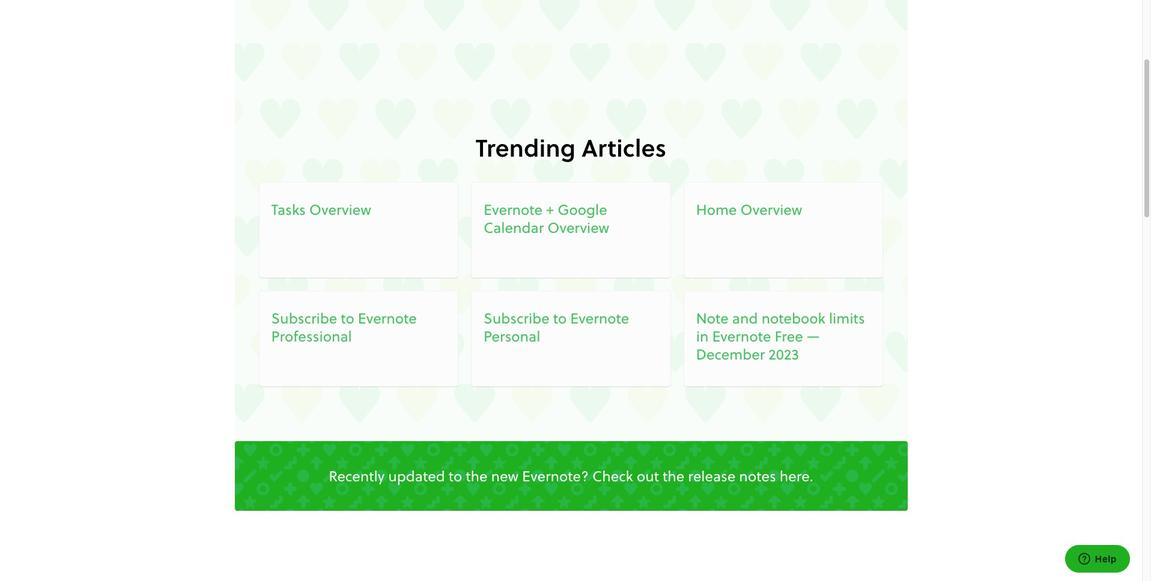 Task type: locate. For each thing, give the bounding box(es) containing it.
limits
[[829, 308, 865, 328]]

subscribe for personal
[[484, 308, 550, 328]]

the
[[466, 466, 488, 486], [663, 466, 685, 486]]

note and notebook limits in evernote free — december 2023
[[696, 308, 865, 364]]

1 horizontal spatial subscribe
[[484, 308, 550, 328]]

to
[[341, 308, 354, 328], [553, 308, 567, 328], [449, 466, 462, 486]]

home
[[696, 200, 737, 220]]

subscribe to evernote professional link
[[259, 291, 459, 387]]

1 the from the left
[[466, 466, 488, 486]]

trending articles
[[476, 131, 667, 164]]

recently updated to the new evernote? check out the release notes here.
[[329, 466, 814, 486]]

subscribe inside subscribe to evernote personal
[[484, 308, 550, 328]]

to inside subscribe to evernote professional
[[341, 308, 354, 328]]

and
[[733, 308, 758, 328]]

evernote
[[484, 200, 543, 220], [358, 308, 417, 328], [571, 308, 630, 328], [713, 326, 771, 346]]

subscribe to evernote professional
[[271, 308, 417, 346]]

december
[[696, 344, 765, 364]]

2023
[[769, 344, 799, 364]]

subscribe
[[271, 308, 337, 328], [484, 308, 550, 328]]

overview
[[309, 200, 371, 220], [741, 200, 803, 220], [548, 218, 610, 238]]

evernote inside subscribe to evernote professional
[[358, 308, 417, 328]]

1 horizontal spatial to
[[449, 466, 462, 486]]

evernote + google calendar overview
[[484, 200, 610, 238]]

overview inside the evernote + google calendar overview
[[548, 218, 610, 238]]

0 horizontal spatial to
[[341, 308, 354, 328]]

2 horizontal spatial to
[[553, 308, 567, 328]]

calendar
[[484, 218, 544, 238]]

out
[[637, 466, 659, 486]]

2 subscribe from the left
[[484, 308, 550, 328]]

the left new
[[466, 466, 488, 486]]

subscribe inside subscribe to evernote professional
[[271, 308, 337, 328]]

evernote + google calendar overview link
[[471, 182, 671, 278]]

subscribe for professional
[[271, 308, 337, 328]]

overview for tasks overview
[[309, 200, 371, 220]]

here.
[[780, 466, 814, 486]]

the right the out
[[663, 466, 685, 486]]

0 horizontal spatial overview
[[309, 200, 371, 220]]

1 horizontal spatial overview
[[548, 218, 610, 238]]

evernote?
[[522, 466, 589, 486]]

1 subscribe from the left
[[271, 308, 337, 328]]

home overview
[[696, 200, 803, 220]]

2 horizontal spatial overview
[[741, 200, 803, 220]]

tasks
[[271, 200, 306, 220]]

1 horizontal spatial the
[[663, 466, 685, 486]]

2 the from the left
[[663, 466, 685, 486]]

0 horizontal spatial subscribe
[[271, 308, 337, 328]]

0 horizontal spatial the
[[466, 466, 488, 486]]

overview for home overview
[[741, 200, 803, 220]]

to inside subscribe to evernote personal
[[553, 308, 567, 328]]



Task type: describe. For each thing, give the bounding box(es) containing it.
home overview link
[[684, 182, 884, 278]]

new
[[491, 466, 519, 486]]

note and notebook limits in evernote free — december 2023 link
[[684, 291, 884, 387]]

recently updated to the new evernote? check out the release notes here. link
[[329, 466, 814, 487]]

in
[[696, 326, 709, 346]]

subscribe to evernote personal link
[[471, 291, 671, 387]]

professional
[[271, 326, 352, 346]]

evernote inside note and notebook limits in evernote free — december 2023
[[713, 326, 771, 346]]

evernote inside the evernote + google calendar overview
[[484, 200, 543, 220]]

check
[[593, 466, 634, 486]]

to for personal
[[553, 308, 567, 328]]

tasks overview link
[[259, 182, 459, 278]]

evernote inside subscribe to evernote personal
[[571, 308, 630, 328]]

+
[[546, 200, 554, 220]]

recently
[[329, 466, 385, 486]]

free
[[775, 326, 804, 346]]

articles
[[582, 131, 667, 164]]

trending
[[476, 131, 576, 164]]

to for professional
[[341, 308, 354, 328]]

—
[[807, 326, 820, 346]]

tasks overview
[[271, 200, 371, 220]]

google
[[558, 200, 607, 220]]

notebook
[[762, 308, 826, 328]]

personal
[[484, 326, 541, 346]]

subscribe to evernote personal
[[484, 308, 630, 346]]

release
[[688, 466, 736, 486]]

updated
[[388, 466, 445, 486]]

note
[[696, 308, 729, 328]]

notes
[[740, 466, 776, 486]]



Task type: vqa. For each thing, say whether or not it's contained in the screenshot.
the rightmost are
no



